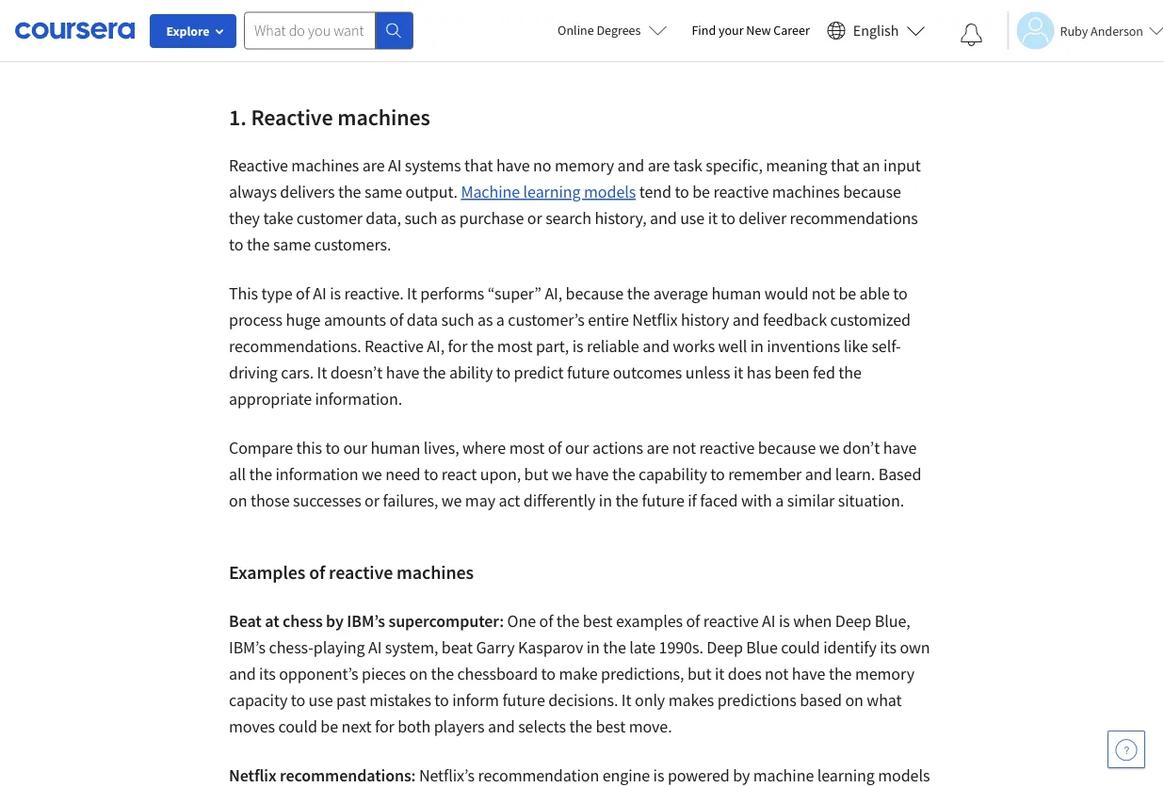 Task type: describe. For each thing, give the bounding box(es) containing it.
reactive machines are ai systems that have no memory and are task specific, meaning that an input always delivers the same output.
[[229, 155, 921, 202]]

compare this to our human lives, where most of our actions are not reactive because we don't have all the information we need to react upon, but we have the capability to remember and learn. based on those successes or failures, we may act differently in the future if faced with a similar situation.
[[229, 438, 922, 511]]

future inside one of the best examples of reactive ai is when deep blue, ibm's chess-playing ai system, beat garry kasparov in the late 1990s. deep blue could identify its own and its opponent's pieces on the chessboard to make predictions, but it does not have the memory capacity to use past mistakes to inform future decisions. it only makes predictions based on what moves could be next for both players and selects the best move.
[[503, 690, 545, 711]]

1990s.
[[659, 637, 704, 658]]

as inside tend to be reactive machines because they take customer data, such as purchase or search history, and use it to deliver recommendations to the same customers.
[[441, 208, 456, 229]]

1 vertical spatial deep
[[707, 637, 743, 658]]

0 horizontal spatial learning
[[523, 181, 581, 202]]

0 vertical spatial its
[[880, 637, 897, 658]]

not inside one of the best examples of reactive ai is when deep blue, ibm's chess-playing ai system, beat garry kasparov in the late 1990s. deep blue could identify its own and its opponent's pieces on the chessboard to make predictions, but it does not have the memory capacity to use past mistakes to inform future decisions. it only makes predictions based on what moves could be next for both players and selects the best move.
[[765, 664, 789, 685]]

tend
[[639, 181, 672, 202]]

with
[[741, 490, 772, 511]]

situation.
[[838, 490, 904, 511]]

and up outcomes
[[643, 336, 670, 357]]

differently
[[524, 490, 596, 511]]

1 that from the left
[[464, 155, 493, 176]]

make
[[559, 664, 598, 685]]

process
[[229, 309, 283, 331]]

specific,
[[706, 155, 763, 176]]

blue,
[[875, 611, 911, 632]]

1 vertical spatial netflix
[[229, 765, 277, 787]]

beat at chess by ibm's supercomputer:
[[229, 611, 507, 632]]

are up data, in the left of the page
[[362, 155, 385, 176]]

the inside tend to be reactive machines because they take customer data, such as purchase or search history, and use it to deliver recommendations to the same customers.
[[247, 234, 270, 255]]

machine learning models link
[[461, 181, 636, 202]]

history
[[681, 309, 730, 331]]

what
[[867, 690, 902, 711]]

0 vertical spatial it
[[407, 283, 417, 304]]

2 our from the left
[[565, 438, 589, 459]]

one of the best examples of reactive ai is when deep blue, ibm's chess-playing ai system, beat garry kasparov in the late 1990s. deep blue could identify its own and its opponent's pieces on the chessboard to make predictions, but it does not have the memory capacity to use past mistakes to inform future decisions. it only makes predictions based on what moves could be next for both players and selects the best move.
[[229, 611, 930, 738]]

self-
[[872, 336, 901, 357]]

are right the they
[[640, 34, 662, 55]]

for inside one of the best examples of reactive ai is when deep blue, ibm's chess-playing ai system, beat garry kasparov in the late 1990s. deep blue could identify its own and its opponent's pieces on the chessboard to make predictions, but it does not have the memory capacity to use past mistakes to inform future decisions. it only makes predictions based on what moves could be next for both players and selects the best move.
[[375, 716, 395, 738]]

need
[[385, 464, 421, 485]]

are inside compare this to our human lives, where most of our actions are not reactive because we don't have all the information we need to react upon, but we have the capability to remember and learn. based on those successes or failures, we may act differently in the future if faced with a similar situation.
[[647, 438, 669, 459]]

to down opponent's
[[291, 690, 305, 711]]

we up differently
[[552, 464, 572, 485]]

machines up systems
[[338, 103, 430, 131]]

ability
[[449, 362, 493, 383]]

systems
[[405, 155, 461, 176]]

we down react
[[442, 490, 462, 511]]

doesn't
[[330, 362, 383, 383]]

tend to be reactive machines because they take customer data, such as purchase or search history, and use it to deliver recommendations to the same customers.
[[229, 181, 918, 255]]

machines up supercomputer:
[[397, 561, 474, 584]]

and inside compare this to our human lives, where most of our actions are not reactive because we don't have all the information we need to react upon, but we have the capability to remember and learn. based on those successes or failures, we may act differently in the future if faced with a similar situation.
[[805, 464, 832, 485]]

to up "faced" in the bottom of the page
[[711, 464, 725, 485]]

or inside compare this to our human lives, where most of our actions are not reactive because we don't have all the information we need to react upon, but we have the capability to remember and learn. based on those successes or failures, we may act differently in the future if faced with a similar situation.
[[365, 490, 380, 511]]

anderson
[[1091, 22, 1144, 39]]

is inside the netflix's recommendation engine is powered by machine learning models
[[653, 765, 665, 787]]

may
[[465, 490, 496, 511]]

recommendations:
[[280, 765, 416, 787]]

always
[[229, 181, 277, 202]]

machine
[[461, 181, 520, 202]]

it inside this type of ai is reactive. it performs "super" ai, because the average human would not be able to process huge amounts of data such as a customer's entire netflix history and feedback customized recommendations. reactive ai, for the most part, is reliable and works well in inventions like self- driving cars. it doesn't have the ability to predict future outcomes unless it has been fed the appropriate information.
[[734, 362, 744, 383]]

reactive.
[[344, 283, 404, 304]]

delivers
[[280, 181, 335, 202]]

search
[[546, 208, 592, 229]]

customer
[[297, 208, 363, 229]]

driving
[[229, 362, 278, 383]]

explore button
[[150, 14, 236, 48]]

0 vertical spatial reactive
[[251, 103, 333, 131]]

to right need at bottom
[[424, 464, 438, 485]]

on inside compare this to our human lives, where most of our actions are not reactive because we don't have all the information we need to react upon, but we have the capability to remember and learn. based on those successes or failures, we may act differently in the future if faced with a similar situation.
[[229, 490, 247, 511]]

examples
[[616, 611, 683, 632]]

machines inside tend to be reactive machines because they take customer data, such as purchase or search history, and use it to deliver recommendations to the same customers.
[[772, 181, 840, 202]]

customized
[[830, 309, 911, 331]]

have inside this type of ai is reactive. it performs "super" ai, because the average human would not be able to process huge amounts of data such as a customer's entire netflix history and feedback customized recommendations. reactive ai, for the most part, is reliable and works well in inventions like self- driving cars. it doesn't have the ability to predict future outcomes unless it has been fed the appropriate information.
[[386, 362, 420, 383]]

unless
[[686, 362, 731, 383]]

average
[[654, 283, 708, 304]]

ai down beat at chess by ibm's supercomputer:
[[368, 637, 382, 658]]

reactive inside one of the best examples of reactive ai is when deep blue, ibm's chess-playing ai system, beat garry kasparov in the late 1990s. deep blue could identify its own and its opponent's pieces on the chessboard to make predictions, but it does not have the memory capacity to use past mistakes to inform future decisions. it only makes predictions based on what moves could be next for both players and selects the best move.
[[704, 611, 759, 632]]

deliver
[[739, 208, 787, 229]]

customers.
[[314, 234, 391, 255]]

is inside one of the best examples of reactive ai is when deep blue, ibm's chess-playing ai system, beat garry kasparov in the late 1990s. deep blue could identify its own and its opponent's pieces on the chessboard to make predictions, but it does not have the memory capacity to use past mistakes to inform future decisions. it only makes predictions based on what moves could be next for both players and selects the best move.
[[779, 611, 790, 632]]

output.
[[406, 181, 458, 202]]

0 horizontal spatial by
[[326, 611, 344, 632]]

would
[[765, 283, 809, 304]]

to right able
[[893, 283, 908, 304]]

follows:
[[684, 34, 738, 55]]

ruby anderson button
[[1008, 12, 1165, 49]]

2 horizontal spatial as
[[665, 34, 681, 55]]

ai inside reactive machines are ai systems that have no memory and are task specific, meaning that an input always delivers the same output.
[[388, 155, 402, 176]]

].
[[589, 34, 599, 55]]

are up tend
[[648, 155, 670, 176]]

remember
[[728, 464, 802, 485]]

to left deliver
[[721, 208, 736, 229]]

because inside this type of ai is reactive. it performs "super" ai, because the average human would not be able to process huge amounts of data such as a customer's entire netflix history and feedback customized recommendations. reactive ai, for the most part, is reliable and works well in inventions like self- driving cars. it doesn't have the ability to predict future outcomes unless it has been fed the appropriate information.
[[566, 283, 624, 304]]

and inside tend to be reactive machines because they take customer data, such as purchase or search history, and use it to deliver recommendations to the same customers.
[[650, 208, 677, 229]]

such inside tend to be reactive machines because they take customer data, such as purchase or search history, and use it to deliver recommendations to the same customers.
[[405, 208, 438, 229]]

they
[[229, 208, 260, 229]]

english button
[[819, 0, 933, 61]]

0 vertical spatial deep
[[835, 611, 872, 632]]

works
[[673, 336, 715, 357]]

explore
[[166, 23, 210, 40]]

lives,
[[424, 438, 459, 459]]

inventions
[[767, 336, 841, 357]]

0 horizontal spatial could
[[278, 716, 317, 738]]

has
[[747, 362, 771, 383]]

the inside reactive machines are ai systems that have no memory and are task specific, meaning that an input always delivers the same output.
[[338, 181, 361, 202]]

use inside one of the best examples of reactive ai is when deep blue, ibm's chess-playing ai system, beat garry kasparov in the late 1990s. deep blue could identify its own and its opponent's pieces on the chessboard to make predictions, but it does not have the memory capacity to use past mistakes to inform future decisions. it only makes predictions based on what moves could be next for both players and selects the best move.
[[309, 690, 333, 711]]

ai up blue
[[762, 611, 776, 632]]

only
[[635, 690, 665, 711]]

move.
[[629, 716, 672, 738]]

machines inside reactive machines are ai systems that have no memory and are task specific, meaning that an input always delivers the same output.
[[291, 155, 359, 176]]

0 vertical spatial ibm's
[[347, 611, 385, 632]]

recommendations.
[[229, 336, 361, 357]]

such inside this type of ai is reactive. it performs "super" ai, because the average human would not be able to process huge amounts of data such as a customer's entire netflix history and feedback customized recommendations. reactive ai, for the most part, is reliable and works well in inventions like self- driving cars. it doesn't have the ability to predict future outcomes unless it has been fed the appropriate information.
[[441, 309, 474, 331]]

career
[[774, 22, 810, 39]]

selects
[[518, 716, 566, 738]]

coursera image
[[15, 15, 135, 45]]

but inside one of the best examples of reactive ai is when deep blue, ibm's chess-playing ai system, beat garry kasparov in the late 1990s. deep blue could identify its own and its opponent's pieces on the chessboard to make predictions, but it does not have the memory capacity to use past mistakes to inform future decisions. it only makes predictions based on what moves could be next for both players and selects the best move.
[[688, 664, 712, 685]]

does
[[728, 664, 762, 685]]

react
[[442, 464, 477, 485]]

0 vertical spatial could
[[781, 637, 820, 658]]

because inside compare this to our human lives, where most of our actions are not reactive because we don't have all the information we need to react upon, but we have the capability to remember and learn. based on those successes or failures, we may act differently in the future if faced with a similar situation.
[[758, 438, 816, 459]]

chess
[[283, 611, 323, 632]]

memory inside one of the best examples of reactive ai is when deep blue, ibm's chess-playing ai system, beat garry kasparov in the late 1990s. deep blue could identify its own and its opponent's pieces on the chessboard to make predictions, but it does not have the memory capacity to use past mistakes to inform future decisions. it only makes predictions based on what moves could be next for both players and selects the best move.
[[855, 664, 915, 685]]

machine
[[753, 765, 814, 787]]

reactive up beat at chess by ibm's supercomputer:
[[329, 561, 393, 584]]

entire
[[588, 309, 629, 331]]

have inside one of the best examples of reactive ai is when deep blue, ibm's chess-playing ai system, beat garry kasparov in the late 1990s. deep blue could identify its own and its opponent's pieces on the chessboard to make predictions, but it does not have the memory capacity to use past mistakes to inform future decisions. it only makes predictions based on what moves could be next for both players and selects the best move.
[[792, 664, 826, 685]]

0 horizontal spatial it
[[317, 362, 327, 383]]

decisions.
[[549, 690, 618, 711]]

appropriate
[[229, 389, 312, 410]]

we left don't
[[819, 438, 840, 459]]

to down kasparov
[[541, 664, 556, 685]]

recommendations
[[790, 208, 918, 229]]

cars.
[[281, 362, 314, 383]]

of right "examples"
[[309, 561, 325, 584]]

new
[[747, 22, 771, 39]]

act
[[499, 490, 520, 511]]

to right the this
[[326, 438, 340, 459]]

ruby
[[1060, 22, 1088, 39]]

2 vertical spatial on
[[846, 690, 864, 711]]

to up players
[[435, 690, 449, 711]]

ruby anderson
[[1060, 22, 1144, 39]]

reactive inside compare this to our human lives, where most of our actions are not reactive because we don't have all the information we need to react upon, but we have the capability to remember and learn. based on those successes or failures, we may act differently in the future if faced with a similar situation.
[[699, 438, 755, 459]]

where
[[463, 438, 506, 459]]

capability
[[639, 464, 707, 485]]

show notifications image
[[961, 24, 983, 46]]

a inside this type of ai is reactive. it performs "super" ai, because the average human would not be able to process huge amounts of data such as a customer's entire netflix history and feedback customized recommendations. reactive ai, for the most part, is reliable and works well in inventions like self- driving cars. it doesn't have the ability to predict future outcomes unless it has been fed the appropriate information.
[[496, 309, 505, 331]]

feedback
[[763, 309, 827, 331]]

been
[[775, 362, 810, 383]]

1. reactive machines
[[229, 103, 430, 131]]

is right part,
[[572, 336, 584, 357]]



Task type: locate. For each thing, give the bounding box(es) containing it.
it right cars.
[[317, 362, 327, 383]]

learning inside the netflix's recommendation engine is powered by machine learning models
[[818, 765, 875, 787]]

to right tend
[[675, 181, 689, 202]]

or
[[527, 208, 542, 229], [365, 490, 380, 511]]

help center image
[[1116, 739, 1138, 761]]

examples of reactive machines
[[229, 561, 474, 584]]

1 vertical spatial for
[[375, 716, 395, 738]]

as inside this type of ai is reactive. it performs "super" ai, because the average human would not be able to process huge amounts of data such as a customer's entire netflix history and feedback customized recommendations. reactive ai, for the most part, is reliable and works well in inventions like self- driving cars. it doesn't have the ability to predict future outcomes unless it has been fed the appropriate information.
[[478, 309, 493, 331]]

same inside tend to be reactive machines because they take customer data, such as purchase or search history, and use it to deliver recommendations to the same customers.
[[273, 234, 311, 255]]

0 vertical spatial be
[[693, 181, 710, 202]]

2 horizontal spatial on
[[846, 690, 864, 711]]

our right the this
[[343, 438, 367, 459]]

1 vertical spatial models
[[878, 765, 930, 787]]

be inside this type of ai is reactive. it performs "super" ai, because the average human would not be able to process huge amounts of data such as a customer's entire netflix history and feedback customized recommendations. reactive ai, for the most part, is reliable and works well in inventions like self- driving cars. it doesn't have the ability to predict future outcomes unless it has been fed the appropriate information.
[[839, 283, 856, 304]]

could
[[781, 637, 820, 658], [278, 716, 317, 738]]

it left only
[[622, 690, 632, 711]]

our left actions
[[565, 438, 589, 459]]

degrees
[[597, 22, 641, 39]]

a down "super"
[[496, 309, 505, 331]]

1 vertical spatial human
[[371, 438, 420, 459]]

on left what
[[846, 690, 864, 711]]

1 vertical spatial as
[[441, 208, 456, 229]]

0 horizontal spatial future
[[503, 690, 545, 711]]

same up data, in the left of the page
[[365, 181, 402, 202]]

reactive up remember
[[699, 438, 755, 459]]

memory inside reactive machines are ai systems that have no memory and are task specific, meaning that an input always delivers the same output.
[[555, 155, 614, 176]]

machines
[[338, 103, 430, 131], [291, 155, 359, 176], [772, 181, 840, 202], [397, 561, 474, 584]]

as
[[665, 34, 681, 55], [441, 208, 456, 229], [478, 309, 493, 331]]

but inside compare this to our human lives, where most of our actions are not reactive because we don't have all the information we need to react upon, but we have the capability to remember and learn. based on those successes or failures, we may act differently in the future if faced with a similar situation.
[[524, 464, 548, 485]]

playing
[[313, 637, 365, 658]]

same down take
[[273, 234, 311, 255]]

be inside tend to be reactive machines because they take customer data, such as purchase or search history, and use it to deliver recommendations to the same customers.
[[693, 181, 710, 202]]

beat
[[229, 611, 262, 632]]

1 vertical spatial because
[[566, 283, 624, 304]]

at
[[265, 611, 279, 632]]

1 vertical spatial or
[[365, 490, 380, 511]]

1 horizontal spatial our
[[565, 438, 589, 459]]

ai inside this type of ai is reactive. it performs "super" ai, because the average human would not be able to process huge amounts of data such as a customer's entire netflix history and feedback customized recommendations. reactive ai, for the most part, is reliable and works well in inventions like self- driving cars. it doesn't have the ability to predict future outcomes unless it has been fed the appropriate information.
[[313, 283, 327, 304]]

by left 'machine'
[[733, 765, 750, 787]]

human inside this type of ai is reactive. it performs "super" ai, because the average human would not be able to process huge amounts of data such as a customer's entire netflix history and feedback customized recommendations. reactive ai, for the most part, is reliable and works well in inventions like self- driving cars. it doesn't have the ability to predict future outcomes unless it has been fed the appropriate information.
[[712, 283, 762, 304]]

1 horizontal spatial as
[[478, 309, 493, 331]]

1 vertical spatial such
[[441, 309, 474, 331]]

ai, down the data
[[427, 336, 445, 357]]

1 horizontal spatial ibm's
[[347, 611, 385, 632]]

netflix down average
[[633, 309, 678, 331]]

be
[[693, 181, 710, 202], [839, 283, 856, 304], [321, 716, 338, 738]]

this type of ai is reactive. it performs "super" ai, because the average human would not be able to process huge amounts of data such as a customer's entire netflix history and feedback customized recommendations. reactive ai, for the most part, is reliable and works well in inventions like self- driving cars. it doesn't have the ability to predict future outcomes unless it has been fed the appropriate information.
[[229, 283, 911, 410]]

1 horizontal spatial ai,
[[545, 283, 563, 304]]

we
[[819, 438, 840, 459], [362, 464, 382, 485], [552, 464, 572, 485], [442, 490, 462, 511]]

an
[[863, 155, 881, 176]]

but up differently
[[524, 464, 548, 485]]

next
[[342, 716, 372, 738]]

1 horizontal spatial or
[[527, 208, 542, 229]]

1 horizontal spatial netflix
[[633, 309, 678, 331]]

is right the 'engine'
[[653, 765, 665, 787]]

1 ]. they are as follows:
[[581, 34, 738, 55]]

predictions
[[718, 690, 797, 711]]

a
[[496, 309, 505, 331], [776, 490, 784, 511]]

netflix down moves
[[229, 765, 277, 787]]

0 horizontal spatial on
[[229, 490, 247, 511]]

based
[[879, 464, 922, 485]]

as down "super"
[[478, 309, 493, 331]]

not inside compare this to our human lives, where most of our actions are not reactive because we don't have all the information we need to react upon, but we have the capability to remember and learn. based on those successes or failures, we may act differently in the future if faced with a similar situation.
[[673, 438, 696, 459]]

1 horizontal spatial such
[[441, 309, 474, 331]]

2 vertical spatial not
[[765, 664, 789, 685]]

models down what
[[878, 765, 930, 787]]

0 vertical spatial most
[[497, 336, 533, 357]]

outcomes
[[613, 362, 682, 383]]

be down task
[[693, 181, 710, 202]]

reactive down specific,
[[714, 181, 769, 202]]

human
[[712, 283, 762, 304], [371, 438, 420, 459]]

0 vertical spatial such
[[405, 208, 438, 229]]

0 vertical spatial on
[[229, 490, 247, 511]]

and inside reactive machines are ai systems that have no memory and are task specific, meaning that an input always delivers the same output.
[[618, 155, 645, 176]]

have inside reactive machines are ai systems that have no memory and are task specific, meaning that an input always delivers the same output.
[[496, 155, 530, 176]]

by
[[326, 611, 344, 632], [733, 765, 750, 787]]

0 horizontal spatial deep
[[707, 637, 743, 658]]

2 vertical spatial reactive
[[365, 336, 424, 357]]

reactive inside reactive machines are ai systems that have no memory and are task specific, meaning that an input always delivers the same output.
[[229, 155, 288, 176]]

1 horizontal spatial it
[[407, 283, 417, 304]]

1 vertical spatial same
[[273, 234, 311, 255]]

past
[[336, 690, 366, 711]]

have up based
[[883, 438, 917, 459]]

meaning
[[766, 155, 828, 176]]

such down the performs
[[441, 309, 474, 331]]

best down decisions.
[[596, 716, 626, 738]]

0 horizontal spatial such
[[405, 208, 438, 229]]

2 that from the left
[[831, 155, 860, 176]]

as left the find
[[665, 34, 681, 55]]

1 horizontal spatial because
[[758, 438, 816, 459]]

and up capacity
[[229, 664, 256, 685]]

recommendation
[[478, 765, 599, 787]]

for up the ability
[[448, 336, 468, 357]]

0 horizontal spatial for
[[375, 716, 395, 738]]

1 horizontal spatial not
[[765, 664, 789, 685]]

1 vertical spatial by
[[733, 765, 750, 787]]

it left deliver
[[708, 208, 718, 229]]

find your new career
[[692, 22, 810, 39]]

that
[[464, 155, 493, 176], [831, 155, 860, 176]]

because
[[843, 181, 901, 202], [566, 283, 624, 304], [758, 438, 816, 459]]

as down output.
[[441, 208, 456, 229]]

ibm's inside one of the best examples of reactive ai is when deep blue, ibm's chess-playing ai system, beat garry kasparov in the late 1990s. deep blue could identify its own and its opponent's pieces on the chessboard to make predictions, but it does not have the memory capacity to use past mistakes to inform future decisions. it only makes predictions based on what moves could be next for both players and selects the best move.
[[229, 637, 266, 658]]

in up make at the bottom of the page
[[587, 637, 600, 658]]

1 vertical spatial it
[[317, 362, 327, 383]]

english
[[853, 21, 899, 40]]

have down actions
[[575, 464, 609, 485]]

1 vertical spatial learning
[[818, 765, 875, 787]]

powered
[[668, 765, 730, 787]]

be inside one of the best examples of reactive ai is when deep blue, ibm's chess-playing ai system, beat garry kasparov in the late 1990s. deep blue could identify its own and its opponent's pieces on the chessboard to make predictions, but it does not have the memory capacity to use past mistakes to inform future decisions. it only makes predictions based on what moves could be next for both players and selects the best move.
[[321, 716, 338, 738]]

0 horizontal spatial models
[[584, 181, 636, 202]]

reactive inside this type of ai is reactive. it performs "super" ai, because the average human would not be able to process huge amounts of data such as a customer's entire netflix history and feedback customized recommendations. reactive ai, for the most part, is reliable and works well in inventions like self- driving cars. it doesn't have the ability to predict future outcomes unless it has been fed the appropriate information.
[[365, 336, 424, 357]]

this
[[296, 438, 322, 459]]

well
[[718, 336, 747, 357]]

on down "all" at left bottom
[[229, 490, 247, 511]]

be left next
[[321, 716, 338, 738]]

1 vertical spatial most
[[509, 438, 545, 459]]

0 horizontal spatial as
[[441, 208, 456, 229]]

0 vertical spatial because
[[843, 181, 901, 202]]

when
[[793, 611, 832, 632]]

1 horizontal spatial be
[[693, 181, 710, 202]]

future down capability
[[642, 490, 685, 511]]

1 horizontal spatial a
[[776, 490, 784, 511]]

because inside tend to be reactive machines because they take customer data, such as purchase or search history, and use it to deliver recommendations to the same customers.
[[843, 181, 901, 202]]

models up history,
[[584, 181, 636, 202]]

take
[[263, 208, 293, 229]]

0 horizontal spatial a
[[496, 309, 505, 331]]

this
[[229, 283, 258, 304]]

because up remember
[[758, 438, 816, 459]]

ai,
[[545, 283, 563, 304], [427, 336, 445, 357]]

2 horizontal spatial future
[[642, 490, 685, 511]]

not down blue
[[765, 664, 789, 685]]

identify
[[824, 637, 877, 658]]

0 vertical spatial by
[[326, 611, 344, 632]]

by inside the netflix's recommendation engine is powered by machine learning models
[[733, 765, 750, 787]]

amounts
[[324, 309, 386, 331]]

0 horizontal spatial ai,
[[427, 336, 445, 357]]

learning down no
[[523, 181, 581, 202]]

based
[[800, 690, 842, 711]]

1 vertical spatial it
[[734, 362, 744, 383]]

0 vertical spatial it
[[708, 208, 718, 229]]

future inside this type of ai is reactive. it performs "super" ai, because the average human would not be able to process huge amounts of data such as a customer's entire netflix history and feedback customized recommendations. reactive ai, for the most part, is reliable and works well in inventions like self- driving cars. it doesn't have the ability to predict future outcomes unless it has been fed the appropriate information.
[[567, 362, 610, 383]]

memory up what
[[855, 664, 915, 685]]

reactive up always on the left top
[[229, 155, 288, 176]]

netflix's
[[419, 765, 475, 787]]

or left the failures, on the bottom of page
[[365, 490, 380, 511]]

1 horizontal spatial but
[[688, 664, 712, 685]]

1 our from the left
[[343, 438, 367, 459]]

use inside tend to be reactive machines because they take customer data, such as purchase or search history, and use it to deliver recommendations to the same customers.
[[680, 208, 705, 229]]

garry
[[476, 637, 515, 658]]

it inside one of the best examples of reactive ai is when deep blue, ibm's chess-playing ai system, beat garry kasparov in the late 1990s. deep blue could identify its own and its opponent's pieces on the chessboard to make predictions, but it does not have the memory capacity to use past mistakes to inform future decisions. it only makes predictions based on what moves could be next for both players and selects the best move.
[[622, 690, 632, 711]]

1 vertical spatial reactive
[[229, 155, 288, 176]]

by up playing
[[326, 611, 344, 632]]

0 vertical spatial same
[[365, 181, 402, 202]]

use
[[680, 208, 705, 229], [309, 690, 333, 711]]

human inside compare this to our human lives, where most of our actions are not reactive because we don't have all the information we need to react upon, but we have the capability to remember and learn. based on those successes or failures, we may act differently in the future if faced with a similar situation.
[[371, 438, 420, 459]]

and down tend
[[650, 208, 677, 229]]

in right well
[[751, 336, 764, 357]]

to right the ability
[[496, 362, 511, 383]]

1 horizontal spatial memory
[[855, 664, 915, 685]]

it inside one of the best examples of reactive ai is when deep blue, ibm's chess-playing ai system, beat garry kasparov in the late 1990s. deep blue could identify its own and its opponent's pieces on the chessboard to make predictions, but it does not have the memory capacity to use past mistakes to inform future decisions. it only makes predictions based on what moves could be next for both players and selects the best move.
[[715, 664, 725, 685]]

same inside reactive machines are ai systems that have no memory and are task specific, meaning that an input always delivers the same output.
[[365, 181, 402, 202]]

a inside compare this to our human lives, where most of our actions are not reactive because we don't have all the information we need to react upon, but we have the capability to remember and learn. based on those successes or failures, we may act differently in the future if faced with a similar situation.
[[776, 490, 784, 511]]

0 vertical spatial but
[[524, 464, 548, 485]]

0 horizontal spatial that
[[464, 155, 493, 176]]

could down "when"
[[781, 637, 820, 658]]

reactive
[[251, 103, 333, 131], [229, 155, 288, 176], [365, 336, 424, 357]]

1 horizontal spatial same
[[365, 181, 402, 202]]

and up well
[[733, 309, 760, 331]]

pieces
[[362, 664, 406, 685]]

huge
[[286, 309, 321, 331]]

2 vertical spatial it
[[715, 664, 725, 685]]

own
[[900, 637, 930, 658]]

on down system,
[[409, 664, 428, 685]]

0 vertical spatial future
[[567, 362, 610, 383]]

1 horizontal spatial could
[[781, 637, 820, 658]]

of right "one"
[[539, 611, 553, 632]]

a right with
[[776, 490, 784, 511]]

netflix inside this type of ai is reactive. it performs "super" ai, because the average human would not be able to process huge amounts of data such as a customer's entire netflix history and feedback customized recommendations. reactive ai, for the most part, is reliable and works well in inventions like self- driving cars. it doesn't have the ability to predict future outcomes unless it has been fed the appropriate information.
[[633, 309, 678, 331]]

system,
[[385, 637, 438, 658]]

0 vertical spatial a
[[496, 309, 505, 331]]

1 vertical spatial future
[[642, 490, 685, 511]]

we left need at bottom
[[362, 464, 382, 485]]

reactive
[[714, 181, 769, 202], [699, 438, 755, 459], [329, 561, 393, 584], [704, 611, 759, 632]]

in
[[751, 336, 764, 357], [599, 490, 612, 511], [587, 637, 600, 658]]

1 vertical spatial best
[[596, 716, 626, 738]]

or inside tend to be reactive machines because they take customer data, such as purchase or search history, and use it to deliver recommendations to the same customers.
[[527, 208, 542, 229]]

not
[[812, 283, 836, 304], [673, 438, 696, 459], [765, 664, 789, 685]]

future inside compare this to our human lives, where most of our actions are not reactive because we don't have all the information we need to react upon, but we have the capability to remember and learn. based on those successes or failures, we may act differently in the future if faced with a similar situation.
[[642, 490, 685, 511]]

machine learning models
[[461, 181, 636, 202]]

and
[[618, 155, 645, 176], [650, 208, 677, 229], [733, 309, 760, 331], [643, 336, 670, 357], [805, 464, 832, 485], [229, 664, 256, 685], [488, 716, 515, 738]]

in inside this type of ai is reactive. it performs "super" ai, because the average human would not be able to process huge amounts of data such as a customer's entire netflix history and feedback customized recommendations. reactive ai, for the most part, is reliable and works well in inventions like self- driving cars. it doesn't have the ability to predict future outcomes unless it has been fed the appropriate information.
[[751, 336, 764, 357]]

online
[[558, 22, 594, 39]]

deep up the identify on the right bottom
[[835, 611, 872, 632]]

1 vertical spatial on
[[409, 664, 428, 685]]

part,
[[536, 336, 569, 357]]

and up tend
[[618, 155, 645, 176]]

1 horizontal spatial by
[[733, 765, 750, 787]]

could right moves
[[278, 716, 317, 738]]

of right type
[[296, 283, 310, 304]]

2 vertical spatial be
[[321, 716, 338, 738]]

1 horizontal spatial deep
[[835, 611, 872, 632]]

1 horizontal spatial learning
[[818, 765, 875, 787]]

have up "based"
[[792, 664, 826, 685]]

for inside this type of ai is reactive. it performs "super" ai, because the average human would not be able to process huge amounts of data such as a customer's entire netflix history and feedback customized recommendations. reactive ai, for the most part, is reliable and works well in inventions like self- driving cars. it doesn't have the ability to predict future outcomes unless it has been fed the appropriate information.
[[448, 336, 468, 357]]

are
[[640, 34, 662, 55], [362, 155, 385, 176], [648, 155, 670, 176], [647, 438, 669, 459]]

1 vertical spatial could
[[278, 716, 317, 738]]

it left does
[[715, 664, 725, 685]]

predict
[[514, 362, 564, 383]]

0 vertical spatial netflix
[[633, 309, 678, 331]]

0 horizontal spatial human
[[371, 438, 420, 459]]

such down output.
[[405, 208, 438, 229]]

have left no
[[496, 155, 530, 176]]

find
[[692, 22, 716, 39]]

2 vertical spatial in
[[587, 637, 600, 658]]

models inside the netflix's recommendation engine is powered by machine learning models
[[878, 765, 930, 787]]

one
[[507, 611, 536, 632]]

0 vertical spatial learning
[[523, 181, 581, 202]]

most inside this type of ai is reactive. it performs "super" ai, because the average human would not be able to process huge amounts of data such as a customer's entire netflix history and feedback customized recommendations. reactive ai, for the most part, is reliable and works well in inventions like self- driving cars. it doesn't have the ability to predict future outcomes unless it has been fed the appropriate information.
[[497, 336, 533, 357]]

2 vertical spatial because
[[758, 438, 816, 459]]

2 vertical spatial as
[[478, 309, 493, 331]]

0 horizontal spatial not
[[673, 438, 696, 459]]

reactive inside tend to be reactive machines because they take customer data, such as purchase or search history, and use it to deliver recommendations to the same customers.
[[714, 181, 769, 202]]

reactive down the data
[[365, 336, 424, 357]]

1 horizontal spatial its
[[880, 637, 897, 658]]

capacity
[[229, 690, 288, 711]]

1 vertical spatial not
[[673, 438, 696, 459]]

1 vertical spatial in
[[599, 490, 612, 511]]

0 vertical spatial models
[[584, 181, 636, 202]]

models
[[584, 181, 636, 202], [878, 765, 930, 787]]

in inside one of the best examples of reactive ai is when deep blue, ibm's chess-playing ai system, beat garry kasparov in the late 1990s. deep blue could identify its own and its opponent's pieces on the chessboard to make predictions, but it does not have the memory capacity to use past mistakes to inform future decisions. it only makes predictions based on what moves could be next for both players and selects the best move.
[[587, 637, 600, 658]]

it left has on the right of page
[[734, 362, 744, 383]]

0 vertical spatial best
[[583, 611, 613, 632]]

most inside compare this to our human lives, where most of our actions are not reactive because we don't have all the information we need to react upon, but we have the capability to remember and learn. based on those successes or failures, we may act differently in the future if faced with a similar situation.
[[509, 438, 545, 459]]

are up capability
[[647, 438, 669, 459]]

0 horizontal spatial same
[[273, 234, 311, 255]]

1 vertical spatial ai,
[[427, 336, 445, 357]]

human up need at bottom
[[371, 438, 420, 459]]

ai, up customer's
[[545, 283, 563, 304]]

of inside compare this to our human lives, where most of our actions are not reactive because we don't have all the information we need to react upon, but we have the capability to remember and learn. based on those successes or failures, we may act differently in the future if faced with a similar situation.
[[548, 438, 562, 459]]

to down they
[[229, 234, 243, 255]]

it
[[708, 208, 718, 229], [734, 362, 744, 383], [715, 664, 725, 685]]

ai left systems
[[388, 155, 402, 176]]

None search field
[[244, 12, 414, 49]]

use down opponent's
[[309, 690, 333, 711]]

0 vertical spatial in
[[751, 336, 764, 357]]

purchase
[[460, 208, 524, 229]]

netflix's recommendation engine is powered by machine learning models
[[229, 765, 935, 788]]

because down an on the top right of page
[[843, 181, 901, 202]]

of left the data
[[390, 309, 404, 331]]

is up the amounts
[[330, 283, 341, 304]]

and down inform
[[488, 716, 515, 738]]

makes
[[669, 690, 714, 711]]

most up upon,
[[509, 438, 545, 459]]

ibm's
[[347, 611, 385, 632], [229, 637, 266, 658]]

1 vertical spatial use
[[309, 690, 333, 711]]

no
[[533, 155, 552, 176]]

its left the own
[[880, 637, 897, 658]]

actions
[[593, 438, 644, 459]]

reactive up blue
[[704, 611, 759, 632]]

1 vertical spatial its
[[259, 664, 276, 685]]

both
[[398, 716, 431, 738]]

0 vertical spatial for
[[448, 336, 468, 357]]

1 horizontal spatial on
[[409, 664, 428, 685]]

0 vertical spatial ai,
[[545, 283, 563, 304]]

is left "when"
[[779, 611, 790, 632]]

or down machine learning models 'link'
[[527, 208, 542, 229]]

1 horizontal spatial use
[[680, 208, 705, 229]]

but up the 'makes'
[[688, 664, 712, 685]]

in inside compare this to our human lives, where most of our actions are not reactive because we don't have all the information we need to react upon, but we have the capability to remember and learn. based on those successes or failures, we may act differently in the future if faced with a similar situation.
[[599, 490, 612, 511]]

best left examples
[[583, 611, 613, 632]]

those
[[251, 490, 290, 511]]

if
[[688, 490, 697, 511]]

and up similar
[[805, 464, 832, 485]]

1 horizontal spatial models
[[878, 765, 930, 787]]

your
[[719, 22, 744, 39]]

that up machine
[[464, 155, 493, 176]]

0 horizontal spatial its
[[259, 664, 276, 685]]

ibm's down beat
[[229, 637, 266, 658]]

the
[[338, 181, 361, 202], [247, 234, 270, 255], [627, 283, 650, 304], [471, 336, 494, 357], [423, 362, 446, 383], [839, 362, 862, 383], [249, 464, 272, 485], [612, 464, 635, 485], [616, 490, 639, 511], [557, 611, 580, 632], [603, 637, 626, 658], [431, 664, 454, 685], [829, 664, 852, 685], [569, 716, 593, 738]]

future down the reliable
[[567, 362, 610, 383]]

0 horizontal spatial or
[[365, 490, 380, 511]]

1 vertical spatial a
[[776, 490, 784, 511]]

1.
[[229, 103, 247, 131]]

0 vertical spatial use
[[680, 208, 705, 229]]

What do you want to learn? text field
[[244, 12, 376, 49]]

of up 1990s. at the right bottom
[[686, 611, 700, 632]]

its up capacity
[[259, 664, 276, 685]]

fed
[[813, 362, 835, 383]]

it inside tend to be reactive machines because they take customer data, such as purchase or search history, and use it to deliver recommendations to the same customers.
[[708, 208, 718, 229]]

ibm's up playing
[[347, 611, 385, 632]]

1 horizontal spatial future
[[567, 362, 610, 383]]

failures,
[[383, 490, 438, 511]]

able
[[860, 283, 890, 304]]

examples
[[229, 561, 306, 584]]

mistakes
[[370, 690, 431, 711]]

1 vertical spatial but
[[688, 664, 712, 685]]

not inside this type of ai is reactive. it performs "super" ai, because the average human would not be able to process huge amounts of data such as a customer's entire netflix history and feedback customized recommendations. reactive ai, for the most part, is reliable and works well in inventions like self- driving cars. it doesn't have the ability to predict future outcomes unless it has been fed the appropriate information.
[[812, 283, 836, 304]]

1 horizontal spatial for
[[448, 336, 468, 357]]



Task type: vqa. For each thing, say whether or not it's contained in the screenshot.
first Go from the top
no



